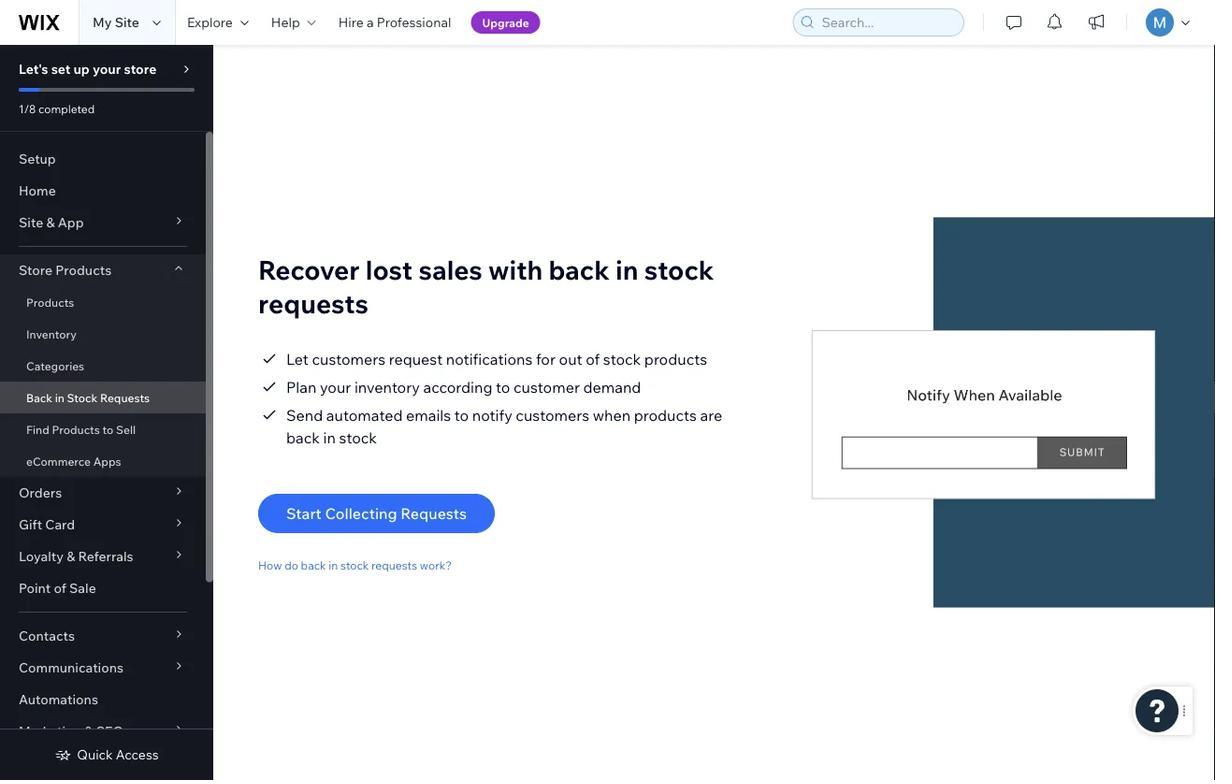 Task type: locate. For each thing, give the bounding box(es) containing it.
site inside popup button
[[19, 214, 43, 231]]

completed
[[38, 102, 95, 116]]

0 horizontal spatial &
[[46, 214, 55, 231]]

products up products link
[[55, 262, 111, 278]]

in
[[616, 253, 638, 286], [55, 391, 64, 405], [323, 428, 336, 447], [329, 558, 338, 572]]

stock
[[644, 253, 714, 286], [603, 350, 641, 368], [339, 428, 377, 447], [341, 558, 369, 572]]

0 vertical spatial customers
[[312, 350, 386, 368]]

0 vertical spatial site
[[115, 14, 139, 30]]

recover
[[258, 253, 360, 286]]

store products
[[19, 262, 111, 278]]

requests down the recover
[[258, 286, 369, 319]]

back in stock requests
[[26, 391, 150, 405]]

back
[[26, 391, 52, 405]]

marketing
[[19, 723, 82, 740]]

back down send
[[286, 428, 320, 447]]

stock
[[67, 391, 98, 405]]

your
[[93, 61, 121, 77], [320, 378, 351, 396]]

products inside dropdown button
[[55, 262, 111, 278]]

your right the plan
[[320, 378, 351, 396]]

1 horizontal spatial &
[[67, 548, 75, 565]]

professional
[[377, 14, 451, 30]]

2 vertical spatial &
[[84, 723, 93, 740]]

start collecting requests
[[286, 504, 467, 523]]

0 vertical spatial products
[[644, 350, 707, 368]]

products up ecommerce apps
[[52, 422, 100, 436]]

0 vertical spatial your
[[93, 61, 121, 77]]

let's set up your store
[[19, 61, 157, 77]]

products up are
[[644, 350, 707, 368]]

your right up
[[93, 61, 121, 77]]

1 horizontal spatial requests
[[371, 558, 417, 572]]

orders
[[19, 485, 62, 501]]

in inside sidebar element
[[55, 391, 64, 405]]

0 horizontal spatial of
[[54, 580, 66, 596]]

2 horizontal spatial &
[[84, 723, 93, 740]]

& left the "app"
[[46, 214, 55, 231]]

back in stock requests link
[[0, 382, 206, 413]]

1 vertical spatial of
[[54, 580, 66, 596]]

according
[[423, 378, 493, 396]]

card
[[45, 516, 75, 533]]

1 vertical spatial &
[[67, 548, 75, 565]]

products
[[55, 262, 111, 278], [26, 295, 74, 309], [52, 422, 100, 436]]

0 horizontal spatial requests
[[100, 391, 150, 405]]

lost
[[366, 253, 413, 286]]

a
[[367, 14, 374, 30]]

1 vertical spatial back
[[286, 428, 320, 447]]

sell
[[116, 422, 136, 436]]

products left are
[[634, 406, 697, 424]]

site
[[115, 14, 139, 30], [19, 214, 43, 231]]

back right "do"
[[301, 558, 326, 572]]

1 vertical spatial customers
[[516, 406, 589, 424]]

& left "seo"
[[84, 723, 93, 740]]

& for marketing
[[84, 723, 93, 740]]

requests up work?
[[401, 504, 467, 523]]

hire a professional
[[338, 14, 451, 30]]

requests
[[100, 391, 150, 405], [401, 504, 467, 523]]

products for find
[[52, 422, 100, 436]]

requests inside sidebar element
[[100, 391, 150, 405]]

back inside recover lost sales with back in stock requests
[[549, 253, 610, 286]]

hire a professional link
[[327, 0, 463, 45]]

of left sale
[[54, 580, 66, 596]]

how
[[258, 558, 282, 572]]

1 vertical spatial requests
[[401, 504, 467, 523]]

customers down customer
[[516, 406, 589, 424]]

& inside popup button
[[46, 214, 55, 231]]

inventory
[[354, 378, 420, 396]]

automations
[[19, 691, 98, 708]]

requests
[[258, 286, 369, 319], [371, 558, 417, 572]]

1 vertical spatial your
[[320, 378, 351, 396]]

& inside dropdown button
[[67, 548, 75, 565]]

quick access button
[[55, 747, 159, 763]]

&
[[46, 214, 55, 231], [67, 548, 75, 565], [84, 723, 93, 740]]

stock inside recover lost sales with back in stock requests
[[644, 253, 714, 286]]

1 vertical spatial products
[[634, 406, 697, 424]]

0 horizontal spatial requests
[[258, 286, 369, 319]]

store
[[19, 262, 52, 278]]

gift
[[19, 516, 42, 533]]

back right with
[[549, 253, 610, 286]]

notifications
[[446, 350, 533, 368]]

2 vertical spatial products
[[52, 422, 100, 436]]

home link
[[0, 175, 206, 207]]

work?
[[420, 558, 452, 572]]

& inside popup button
[[84, 723, 93, 740]]

hire
[[338, 14, 364, 30]]

requests up sell at the left of the page
[[100, 391, 150, 405]]

ecommerce
[[26, 454, 91, 468]]

site & app button
[[0, 207, 206, 239]]

plan
[[286, 378, 317, 396]]

0 vertical spatial products
[[55, 262, 111, 278]]

0 vertical spatial requests
[[258, 286, 369, 319]]

products up inventory
[[26, 295, 74, 309]]

marketing & seo
[[19, 723, 124, 740]]

0 vertical spatial requests
[[100, 391, 150, 405]]

gift card
[[19, 516, 75, 533]]

inventory
[[26, 327, 77, 341]]

& for loyalty
[[67, 548, 75, 565]]

to down according
[[454, 406, 469, 424]]

0 vertical spatial &
[[46, 214, 55, 231]]

explore
[[187, 14, 233, 30]]

contacts button
[[0, 620, 206, 652]]

0 horizontal spatial to
[[102, 422, 113, 436]]

1 vertical spatial site
[[19, 214, 43, 231]]

of right out
[[586, 350, 600, 368]]

to up notify
[[496, 378, 510, 396]]

1 horizontal spatial requests
[[401, 504, 467, 523]]

& right loyalty
[[67, 548, 75, 565]]

marketing & seo button
[[0, 716, 206, 747]]

0 vertical spatial of
[[586, 350, 600, 368]]

customer
[[514, 378, 580, 396]]

1 horizontal spatial of
[[586, 350, 600, 368]]

0 vertical spatial back
[[549, 253, 610, 286]]

site right my at the top of the page
[[115, 14, 139, 30]]

your inside the let customers request notifications for out of stock products plan your inventory according to customer demand send automated emails to notify customers when products are back in stock
[[320, 378, 351, 396]]

emails
[[406, 406, 451, 424]]

0 horizontal spatial your
[[93, 61, 121, 77]]

requests left work?
[[371, 558, 417, 572]]

0 horizontal spatial site
[[19, 214, 43, 231]]

let
[[286, 350, 309, 368]]

to left sell at the left of the page
[[102, 422, 113, 436]]

customers up inventory
[[312, 350, 386, 368]]

site down home
[[19, 214, 43, 231]]

1 horizontal spatial your
[[320, 378, 351, 396]]

1 horizontal spatial customers
[[516, 406, 589, 424]]

inventory link
[[0, 318, 206, 350]]



Task type: vqa. For each thing, say whether or not it's contained in the screenshot.
search for tools, apps, help & more... 'field'
no



Task type: describe. For each thing, give the bounding box(es) containing it.
categories link
[[0, 350, 206, 382]]

notify
[[472, 406, 512, 424]]

for
[[536, 350, 556, 368]]

recover lost sales with back in stock requests
[[258, 253, 714, 319]]

setup link
[[0, 143, 206, 175]]

1/8 completed
[[19, 102, 95, 116]]

requests inside recover lost sales with back in stock requests
[[258, 286, 369, 319]]

communications button
[[0, 652, 206, 684]]

loyalty & referrals button
[[0, 541, 206, 573]]

find products to sell
[[26, 422, 136, 436]]

start
[[286, 504, 322, 523]]

do
[[285, 558, 298, 572]]

& for site
[[46, 214, 55, 231]]

when
[[593, 406, 631, 424]]

requests inside button
[[401, 504, 467, 523]]

ecommerce apps
[[26, 454, 121, 468]]

orders button
[[0, 477, 206, 509]]

how do back in stock requests work? link
[[258, 558, 452, 572]]

access
[[116, 747, 159, 763]]

to inside "find products to sell" link
[[102, 422, 113, 436]]

loyalty & referrals
[[19, 548, 133, 565]]

ecommerce apps link
[[0, 445, 206, 477]]

out
[[559, 350, 582, 368]]

store products button
[[0, 254, 206, 286]]

my
[[93, 14, 112, 30]]

1/8
[[19, 102, 36, 116]]

up
[[73, 61, 90, 77]]

let customers request notifications for out of stock products plan your inventory according to customer demand send automated emails to notify customers when products are back in stock
[[286, 350, 722, 447]]

1 horizontal spatial to
[[454, 406, 469, 424]]

store
[[124, 61, 157, 77]]

are
[[700, 406, 722, 424]]

help
[[271, 14, 300, 30]]

point
[[19, 580, 51, 596]]

in inside recover lost sales with back in stock requests
[[616, 253, 638, 286]]

with
[[488, 253, 543, 286]]

how do back in stock requests work?
[[258, 558, 452, 572]]

communications
[[19, 660, 124, 676]]

automated
[[326, 406, 403, 424]]

2 vertical spatial back
[[301, 558, 326, 572]]

point of sale
[[19, 580, 96, 596]]

automations link
[[0, 684, 206, 716]]

app
[[58, 214, 84, 231]]

1 vertical spatial products
[[26, 295, 74, 309]]

your inside sidebar element
[[93, 61, 121, 77]]

in inside the let customers request notifications for out of stock products plan your inventory according to customer demand send automated emails to notify customers when products are back in stock
[[323, 428, 336, 447]]

sales
[[419, 253, 482, 286]]

back inside the let customers request notifications for out of stock products plan your inventory according to customer demand send automated emails to notify customers when products are back in stock
[[286, 428, 320, 447]]

loyalty
[[19, 548, 64, 565]]

seo
[[96, 723, 124, 740]]

help button
[[260, 0, 327, 45]]

demand
[[583, 378, 641, 396]]

quick access
[[77, 747, 159, 763]]

products link
[[0, 286, 206, 318]]

send
[[286, 406, 323, 424]]

let's
[[19, 61, 48, 77]]

referrals
[[78, 548, 133, 565]]

contacts
[[19, 628, 75, 644]]

collecting
[[325, 504, 397, 523]]

upgrade
[[482, 15, 529, 29]]

Search... field
[[816, 9, 958, 36]]

start collecting requests button
[[258, 494, 495, 533]]

of inside sidebar element
[[54, 580, 66, 596]]

gift card button
[[0, 509, 206, 541]]

0 horizontal spatial customers
[[312, 350, 386, 368]]

apps
[[93, 454, 121, 468]]

1 horizontal spatial site
[[115, 14, 139, 30]]

set
[[51, 61, 70, 77]]

categories
[[26, 359, 84, 373]]

find
[[26, 422, 49, 436]]

my site
[[93, 14, 139, 30]]

2 horizontal spatial to
[[496, 378, 510, 396]]

sidebar element
[[0, 45, 213, 780]]

upgrade button
[[471, 11, 540, 34]]

of inside the let customers request notifications for out of stock products plan your inventory according to customer demand send automated emails to notify customers when products are back in stock
[[586, 350, 600, 368]]

home
[[19, 182, 56, 199]]

products for store
[[55, 262, 111, 278]]

point of sale link
[[0, 573, 206, 604]]

1 vertical spatial requests
[[371, 558, 417, 572]]

request
[[389, 350, 443, 368]]

quick
[[77, 747, 113, 763]]

sale
[[69, 580, 96, 596]]

site & app
[[19, 214, 84, 231]]

setup
[[19, 151, 56, 167]]

find products to sell link
[[0, 413, 206, 445]]



